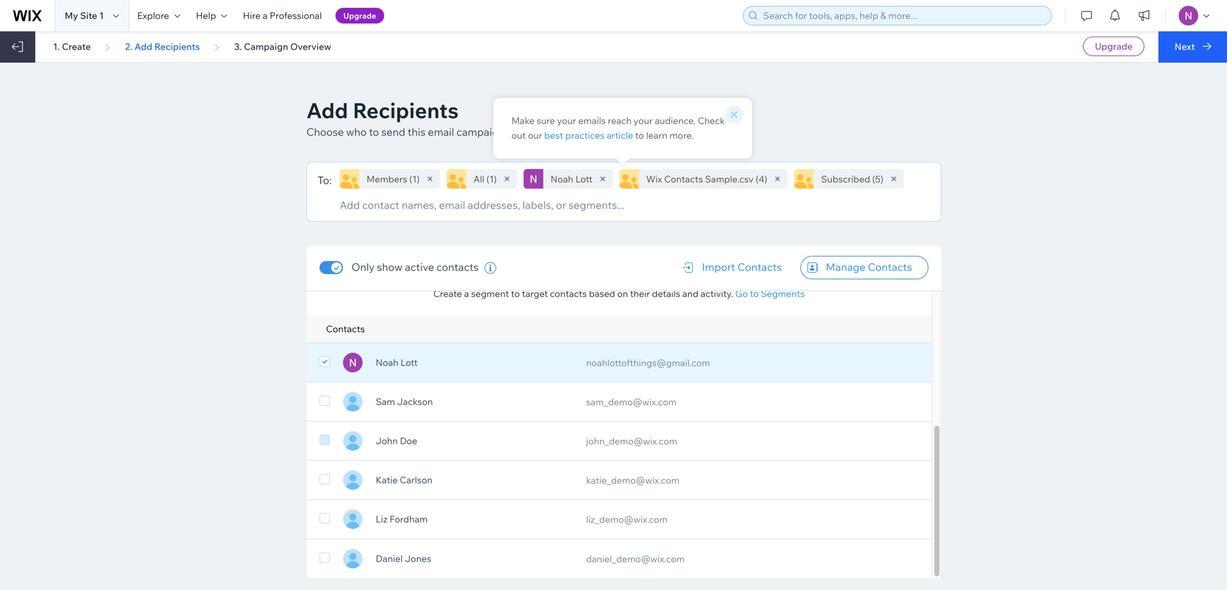 Task type: locate. For each thing, give the bounding box(es) containing it.
(5)
[[873, 173, 884, 185]]

3. campaign overview
[[234, 41, 331, 52]]

to right who
[[369, 126, 379, 139]]

manage
[[826, 261, 866, 274]]

contacts
[[665, 173, 703, 185], [738, 261, 782, 274], [868, 261, 913, 274], [326, 324, 365, 335]]

help
[[196, 10, 216, 21]]

0 vertical spatial noah lott
[[551, 173, 593, 185]]

1 vertical spatial a
[[464, 288, 469, 300]]

0 horizontal spatial contacts
[[437, 261, 479, 274]]

a left the segment on the left of the page
[[464, 288, 469, 300]]

0 horizontal spatial create
[[62, 41, 91, 52]]

(1) for all (1)
[[487, 173, 497, 185]]

upgrade button
[[336, 8, 384, 24], [1084, 37, 1145, 56]]

0 vertical spatial lott
[[576, 173, 593, 185]]

1 vertical spatial recipients
[[353, 97, 459, 124]]

a right hire
[[263, 10, 268, 21]]

contacts right target
[[550, 288, 587, 300]]

1 vertical spatial upgrade
[[1095, 41, 1133, 52]]

noah lott down the practices
[[551, 173, 593, 185]]

make
[[512, 115, 535, 126]]

recipients up this
[[353, 97, 459, 124]]

import
[[702, 261, 736, 274]]

recipients down explore
[[155, 41, 200, 52]]

add
[[134, 41, 152, 52], [307, 97, 348, 124]]

add right 2.
[[134, 41, 152, 52]]

a
[[263, 10, 268, 21], [464, 288, 469, 300]]

contacts right wix
[[665, 173, 703, 185]]

import contacts link
[[676, 256, 799, 280]]

1 vertical spatial noah lott
[[376, 357, 418, 369]]

(1) right all
[[487, 173, 497, 185]]

noah down best
[[551, 173, 574, 185]]

jackson
[[397, 396, 433, 408]]

0 vertical spatial recipients
[[155, 41, 200, 52]]

contacts right the manage
[[868, 261, 913, 274]]

john
[[376, 436, 398, 447]]

0 horizontal spatial upgrade button
[[336, 8, 384, 24]]

only
[[352, 261, 375, 274]]

1 horizontal spatial add
[[307, 97, 348, 124]]

details
[[652, 288, 681, 300]]

noah
[[551, 173, 574, 185], [376, 357, 399, 369]]

0 vertical spatial a
[[263, 10, 268, 21]]

contacts right "active"
[[437, 261, 479, 274]]

campaign
[[457, 126, 505, 139]]

0 horizontal spatial your
[[557, 115, 577, 126]]

my site 1
[[65, 10, 104, 21]]

choose
[[307, 126, 344, 139]]

(1) right members on the left top of page
[[410, 173, 420, 185]]

0 horizontal spatial noah lott
[[376, 357, 418, 369]]

noah lott
[[551, 173, 593, 185], [376, 357, 418, 369]]

1 horizontal spatial a
[[464, 288, 469, 300]]

to left target
[[511, 288, 520, 300]]

this
[[408, 126, 426, 139]]

import contacts
[[702, 261, 782, 274]]

(1)
[[410, 173, 420, 185], [487, 173, 497, 185]]

next
[[1175, 41, 1196, 52]]

katie carlson
[[376, 475, 433, 486]]

contacts inside manage contacts link
[[868, 261, 913, 274]]

john doe
[[376, 436, 418, 447]]

contacts inside import contacts link
[[738, 261, 782, 274]]

1 vertical spatial add
[[307, 97, 348, 124]]

site
[[80, 10, 97, 21]]

contacts up go
[[738, 261, 782, 274]]

0 horizontal spatial (1)
[[410, 173, 420, 185]]

fordham
[[390, 514, 428, 526]]

0 horizontal spatial add
[[134, 41, 152, 52]]

create a segment to target contacts based on their details and activity. go to segments
[[434, 288, 805, 300]]

(4)
[[756, 173, 768, 185]]

a for professional
[[263, 10, 268, 21]]

lott down the practices
[[576, 173, 593, 185]]

explore
[[137, 10, 169, 21]]

recipients
[[155, 41, 200, 52], [353, 97, 459, 124]]

carlson
[[400, 475, 433, 486]]

a for segment
[[464, 288, 469, 300]]

campaign
[[244, 41, 288, 52]]

0 horizontal spatial a
[[263, 10, 268, 21]]

1 your from the left
[[557, 115, 577, 126]]

1 horizontal spatial recipients
[[353, 97, 459, 124]]

create right 1.
[[62, 41, 91, 52]]

contacts for manage
[[868, 261, 913, 274]]

0 horizontal spatial noah
[[376, 357, 399, 369]]

learn
[[647, 130, 668, 141]]

0 horizontal spatial recipients
[[155, 41, 200, 52]]

0 vertical spatial upgrade
[[344, 11, 376, 21]]

3.
[[234, 41, 242, 52]]

to
[[369, 126, 379, 139], [636, 130, 644, 141], [511, 288, 520, 300], [750, 288, 759, 300]]

your up best
[[557, 115, 577, 126]]

your up learn
[[634, 115, 653, 126]]

1 vertical spatial noah
[[376, 357, 399, 369]]

1 horizontal spatial contacts
[[550, 288, 587, 300]]

1 horizontal spatial upgrade
[[1095, 41, 1133, 52]]

noah lott up sam jackson
[[376, 357, 418, 369]]

article
[[607, 130, 634, 141]]

wix
[[647, 173, 662, 185]]

lott up sam jackson
[[401, 357, 418, 369]]

0 vertical spatial add
[[134, 41, 152, 52]]

0 vertical spatial create
[[62, 41, 91, 52]]

1 vertical spatial create
[[434, 288, 462, 300]]

0 horizontal spatial upgrade
[[344, 11, 376, 21]]

1.
[[53, 41, 60, 52]]

0 horizontal spatial lott
[[401, 357, 418, 369]]

based
[[589, 288, 615, 300]]

2 (1) from the left
[[487, 173, 497, 185]]

create down "active"
[[434, 288, 462, 300]]

sam
[[376, 396, 395, 408]]

0 vertical spatial noah
[[551, 173, 574, 185]]

1 (1) from the left
[[410, 173, 420, 185]]

add up choose
[[307, 97, 348, 124]]

Search for tools, apps, help & more... field
[[760, 7, 1048, 25]]

0 vertical spatial contacts
[[437, 261, 479, 274]]

lott
[[576, 173, 593, 185], [401, 357, 418, 369]]

noah up sam
[[376, 357, 399, 369]]

best practices article to learn more.
[[545, 130, 694, 141]]

best
[[545, 130, 564, 141]]

1 horizontal spatial upgrade button
[[1084, 37, 1145, 56]]

upgrade
[[344, 11, 376, 21], [1095, 41, 1133, 52]]

go
[[736, 288, 748, 300]]

1 horizontal spatial (1)
[[487, 173, 497, 185]]

1. create
[[53, 41, 91, 52]]

1
[[99, 10, 104, 21]]

1 horizontal spatial your
[[634, 115, 653, 126]]

professional
[[270, 10, 322, 21]]



Task type: describe. For each thing, give the bounding box(es) containing it.
to right go
[[750, 288, 759, 300]]

my
[[65, 10, 78, 21]]

john_demo@wix.com
[[586, 436, 678, 447]]

jones
[[405, 554, 431, 565]]

liz_demo@wix.com
[[586, 514, 668, 526]]

to inside the add recipients choose who to send this email campaign to.
[[369, 126, 379, 139]]

reach
[[608, 115, 632, 126]]

2.
[[125, 41, 132, 52]]

contacts for import
[[738, 261, 782, 274]]

2. add recipients link
[[125, 41, 200, 53]]

recipients inside the add recipients choose who to send this email campaign to.
[[353, 97, 459, 124]]

1 horizontal spatial noah lott
[[551, 173, 593, 185]]

on
[[618, 288, 628, 300]]

audience.
[[655, 115, 696, 126]]

manage contacts
[[826, 261, 913, 274]]

sam jackson
[[376, 396, 433, 408]]

1 horizontal spatial noah
[[551, 173, 574, 185]]

their
[[630, 288, 650, 300]]

all
[[474, 173, 485, 185]]

make sure your emails reach your audience. check out our
[[512, 115, 725, 141]]

show
[[377, 261, 403, 274]]

only show active contacts
[[352, 261, 479, 274]]

liz fordham
[[376, 514, 428, 526]]

who
[[346, 126, 367, 139]]

segment
[[471, 288, 509, 300]]

Add contact names, email addresses, labels, or segments... text field
[[340, 195, 935, 215]]

katie_demo@wix.com
[[586, 475, 680, 487]]

next button
[[1159, 31, 1228, 63]]

(1) for members (1)
[[410, 173, 420, 185]]

contacts down only
[[326, 324, 365, 335]]

send
[[382, 126, 406, 139]]

add recipients choose who to send this email campaign to.
[[307, 97, 520, 139]]

1 vertical spatial lott
[[401, 357, 418, 369]]

manage contacts link
[[801, 256, 929, 280]]

noahlottofthings@gmail.com
[[586, 358, 710, 369]]

1 horizontal spatial create
[[434, 288, 462, 300]]

members
[[367, 173, 408, 185]]

our
[[528, 130, 543, 141]]

1 horizontal spatial lott
[[576, 173, 593, 185]]

out
[[512, 130, 526, 141]]

add inside the add recipients choose who to send this email campaign to.
[[307, 97, 348, 124]]

1 vertical spatial upgrade button
[[1084, 37, 1145, 56]]

2 your from the left
[[634, 115, 653, 126]]

emails
[[579, 115, 606, 126]]

members (1)
[[367, 173, 420, 185]]

active
[[405, 261, 434, 274]]

hire
[[243, 10, 261, 21]]

practices
[[566, 130, 605, 141]]

to:
[[318, 174, 332, 187]]

daniel_demo@wix.com
[[586, 554, 685, 565]]

sample.csv
[[705, 173, 754, 185]]

0 vertical spatial upgrade button
[[336, 8, 384, 24]]

to left learn
[[636, 130, 644, 141]]

subscribed
[[822, 173, 871, 185]]

overview
[[290, 41, 331, 52]]

to.
[[507, 126, 520, 139]]

1 vertical spatial contacts
[[550, 288, 587, 300]]

daniel
[[376, 554, 403, 565]]

target
[[522, 288, 548, 300]]

sure
[[537, 115, 555, 126]]

more.
[[670, 130, 694, 141]]

hire a professional
[[243, 10, 322, 21]]

and
[[683, 288, 699, 300]]

liz
[[376, 514, 388, 526]]

2. add recipients
[[125, 41, 200, 52]]

3. campaign overview link
[[234, 41, 331, 53]]

email
[[428, 126, 454, 139]]

sam_demo@wix.com
[[586, 397, 677, 408]]

activity.
[[701, 288, 734, 300]]

wix contacts sample.csv (4)
[[647, 173, 768, 185]]

help button
[[188, 0, 235, 31]]

best practices article link
[[545, 130, 634, 141]]

all (1)
[[474, 173, 497, 185]]

katie
[[376, 475, 398, 486]]

1. create link
[[53, 41, 91, 53]]

segments
[[761, 288, 805, 300]]

subscribed (5)
[[822, 173, 884, 185]]

contacts for wix
[[665, 173, 703, 185]]

hire a professional link
[[235, 0, 330, 31]]

daniel jones
[[376, 554, 431, 565]]

doe
[[400, 436, 418, 447]]

check
[[698, 115, 725, 126]]



Task type: vqa. For each thing, say whether or not it's contained in the screenshot.
e.g., Summer sale field
no



